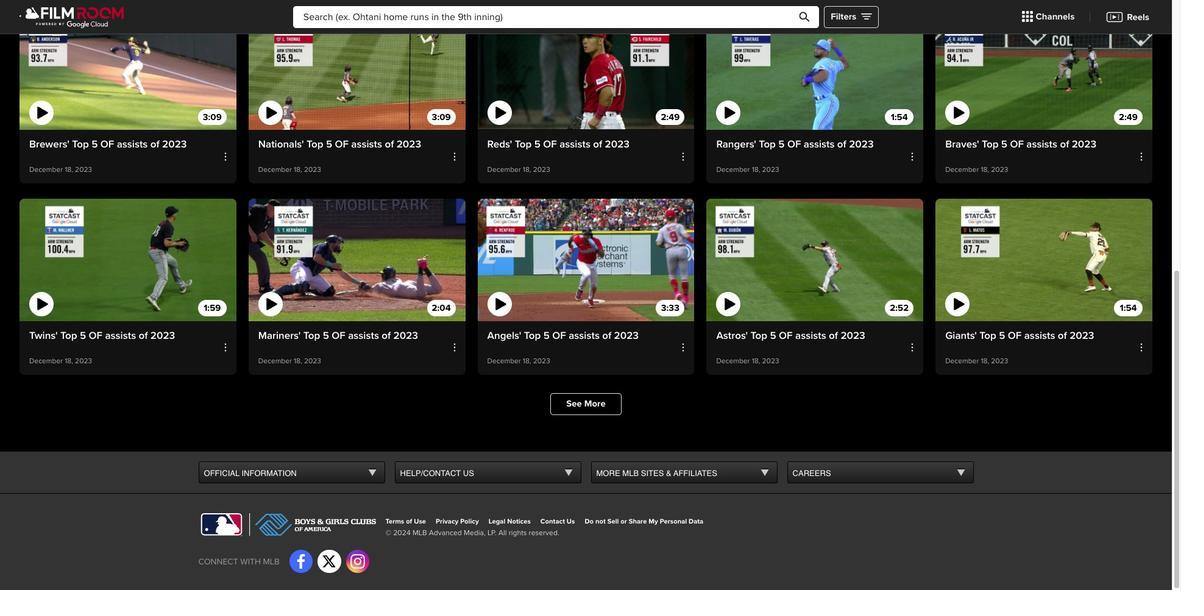 Task type: locate. For each thing, give the bounding box(es) containing it.
of right 'reds''
[[543, 138, 557, 151]]

rights
[[509, 528, 527, 537]]

0 vertical spatial 1:54
[[891, 112, 908, 122]]

2:49 for braves' top 5 of assists of 2023
[[1120, 112, 1138, 122]]

december 18, 2023 for astros'
[[717, 356, 780, 366]]

angels' top 5 of assists of 2023
[[488, 329, 639, 342]]

braves' top 5 of assists of 2023
[[946, 138, 1097, 151]]

december 18, 2023 down brewers'
[[29, 165, 92, 175]]

my
[[649, 517, 658, 525]]

mlb left sites
[[623, 469, 639, 478]]

1 vertical spatial mlb
[[413, 528, 427, 537]]

of right 'mariners''
[[332, 329, 346, 342]]

1 horizontal spatial 2:49
[[1120, 112, 1138, 122]]

top right 'mariners''
[[303, 329, 320, 342]]

help/contact us
[[400, 469, 474, 478]]

december down angels'
[[488, 356, 521, 366]]

reds'
[[488, 138, 512, 151]]

twins' top 5 of assists of 2023 image
[[20, 199, 236, 321]]

5 right giants'
[[1000, 329, 1006, 342]]

5 right braves'
[[1002, 138, 1008, 151]]

top for giants'
[[980, 329, 997, 342]]

boys and girls club of america image
[[249, 513, 376, 536]]

1 2:49 from the left
[[661, 112, 680, 122]]

1 vertical spatial 1:54
[[1120, 302, 1137, 313]]

18, down astros' top 5 of assists of 2023
[[752, 356, 761, 366]]

december 18, 2023 down 'reds''
[[488, 165, 551, 175]]

help/contact us button
[[395, 462, 581, 484]]

december down giants'
[[946, 356, 979, 366]]

assists
[[117, 138, 148, 151], [351, 138, 382, 151], [560, 138, 591, 151], [804, 138, 835, 151], [1027, 138, 1058, 151], [105, 329, 136, 342], [348, 329, 379, 342], [569, 329, 600, 342], [796, 329, 827, 342], [1025, 329, 1056, 342]]

0 horizontal spatial 1:54
[[891, 112, 908, 122]]

sell
[[608, 517, 619, 525]]

top right the twins'
[[60, 329, 77, 342]]

1 3:09 from the left
[[203, 112, 222, 122]]

2:49 for reds' top 5 of assists of 2023
[[661, 112, 680, 122]]

5
[[92, 138, 98, 151], [326, 138, 332, 151], [535, 138, 541, 151], [779, 138, 785, 151], [1002, 138, 1008, 151], [80, 329, 86, 342], [323, 329, 329, 342], [544, 329, 550, 342], [770, 329, 777, 342], [1000, 329, 1006, 342]]

top for braves'
[[982, 138, 999, 151]]

top right rangers'
[[759, 138, 776, 151]]

18, for mariners'
[[294, 356, 302, 366]]

policy
[[460, 517, 479, 525]]

mlb film room - powered by google cloud image
[[20, 5, 125, 28]]

of right the twins'
[[89, 329, 102, 342]]

of for angels'
[[553, 329, 566, 342]]

of for rangers'
[[788, 138, 801, 151]]

18, down angels' top 5 of assists of 2023
[[523, 356, 531, 366]]

terms of use link
[[386, 517, 426, 525]]

© 2024 mlb advanced media, lp. all rights reserved.
[[386, 528, 560, 537]]

of right braves'
[[1011, 138, 1024, 151]]

december down nationals'
[[258, 165, 292, 175]]

december down brewers'
[[29, 165, 63, 175]]

5 right brewers'
[[92, 138, 98, 151]]

rangers' top 5 of assists of 2023 image
[[707, 8, 924, 130]]

of for nationals'
[[335, 138, 349, 151]]

december 18, 2023
[[29, 165, 92, 175], [258, 165, 321, 175], [488, 165, 551, 175], [717, 165, 780, 175], [946, 165, 1009, 175], [29, 356, 92, 366], [258, 356, 321, 366], [488, 356, 551, 366], [717, 356, 780, 366], [946, 356, 1009, 366]]

of right astros'
[[779, 329, 793, 342]]

5 right angels'
[[544, 329, 550, 342]]

nats' top 5 of assists of 2023 image
[[249, 8, 466, 130]]

top right nationals'
[[307, 138, 323, 151]]

december 18, 2023 down braves'
[[946, 165, 1009, 175]]

top right astros'
[[751, 329, 768, 342]]

top for twins'
[[60, 329, 77, 342]]

of for mariners'
[[332, 329, 346, 342]]

see more
[[567, 398, 606, 409]]

5 right the twins'
[[80, 329, 86, 342]]

filters
[[831, 11, 857, 22]]

mlb inside button
[[623, 469, 639, 478]]

18, down the twins' top 5 of assists of 2023
[[65, 356, 73, 366]]

1:54
[[891, 112, 908, 122], [1120, 302, 1137, 313]]

3:09 for brewers' top 5 of assists of 2023
[[203, 112, 222, 122]]

5 for rangers'
[[779, 138, 785, 151]]

5 for giants'
[[1000, 329, 1006, 342]]

december down 'reds''
[[488, 165, 521, 175]]

mlb
[[623, 469, 639, 478], [413, 528, 427, 537], [263, 557, 280, 567]]

of for reds' top 5 of assists of 2023
[[593, 138, 603, 151]]

rangers' top 5 of assists of 2023
[[717, 138, 874, 151]]

mlb down use
[[413, 528, 427, 537]]

help/contact
[[400, 469, 461, 478]]

2023
[[162, 138, 187, 151], [397, 138, 421, 151], [605, 138, 630, 151], [849, 138, 874, 151], [1072, 138, 1097, 151], [75, 165, 92, 175], [304, 165, 321, 175], [533, 165, 551, 175], [762, 165, 780, 175], [992, 165, 1009, 175], [151, 329, 175, 342], [394, 329, 418, 342], [614, 329, 639, 342], [841, 329, 866, 342], [1070, 329, 1095, 342], [75, 356, 92, 366], [304, 356, 321, 366], [533, 356, 551, 366], [762, 356, 780, 366], [992, 356, 1009, 366]]

angels' top 5 of assists of 2023 image
[[478, 199, 695, 321]]

of for giants'
[[1008, 329, 1022, 342]]

affiliates
[[674, 469, 718, 478]]

0 horizontal spatial 3:09
[[203, 112, 222, 122]]

18, down 'mariners''
[[294, 356, 302, 366]]

3:09
[[203, 112, 222, 122], [432, 112, 451, 122]]

5 right astros'
[[770, 329, 777, 342]]

18, for rangers'
[[752, 165, 761, 175]]

Free text search text field
[[293, 6, 820, 28]]

december 18, 2023 for giants'
[[946, 356, 1009, 366]]

2:52
[[890, 302, 909, 313]]

mariners' top 5 of assists of 2023 image
[[249, 199, 466, 321]]

careers button
[[788, 462, 973, 484]]

2 3:09 from the left
[[432, 112, 451, 122]]

top right angels'
[[524, 329, 541, 342]]

2:04
[[432, 302, 451, 313]]

us
[[567, 517, 575, 525]]

reds' top 5 of assists of 2023
[[488, 138, 630, 151]]

18, down the reds' top 5 of assists of 2023 at top
[[523, 165, 531, 175]]

1 horizontal spatial mlb
[[413, 528, 427, 537]]

of
[[100, 138, 114, 151], [335, 138, 349, 151], [543, 138, 557, 151], [788, 138, 801, 151], [1011, 138, 1024, 151], [89, 329, 102, 342], [332, 329, 346, 342], [553, 329, 566, 342], [779, 329, 793, 342], [1008, 329, 1022, 342]]

of right nationals'
[[335, 138, 349, 151]]

2 horizontal spatial mlb
[[623, 469, 639, 478]]

of right angels'
[[553, 329, 566, 342]]

1 horizontal spatial 3:09
[[432, 112, 451, 122]]

december
[[29, 165, 63, 175], [258, 165, 292, 175], [488, 165, 521, 175], [717, 165, 750, 175], [946, 165, 979, 175], [29, 356, 63, 366], [258, 356, 292, 366], [488, 356, 521, 366], [717, 356, 750, 366], [946, 356, 979, 366]]

december down the twins'
[[29, 356, 63, 366]]

december down astros'
[[717, 356, 750, 366]]

18, for brewers'
[[65, 165, 73, 175]]

top for astros'
[[751, 329, 768, 342]]

contact us
[[541, 517, 575, 525]]

2:49
[[661, 112, 680, 122], [1120, 112, 1138, 122]]

december 18, 2023 down rangers'
[[717, 165, 780, 175]]

december down 'mariners''
[[258, 356, 292, 366]]

of for twins'
[[89, 329, 102, 342]]

18, for angels'
[[523, 356, 531, 366]]

mlb.com image
[[198, 513, 244, 536]]

2 2:49 from the left
[[1120, 112, 1138, 122]]

top for reds'
[[515, 138, 532, 151]]

0 horizontal spatial mlb
[[263, 557, 280, 567]]

of right giants'
[[1008, 329, 1022, 342]]

giants' top 5 of assists of 2023
[[946, 329, 1095, 342]]

1:54 for rangers' top 5 of assists of 2023
[[891, 112, 908, 122]]

0 vertical spatial mlb
[[623, 469, 639, 478]]

2 vertical spatial mlb
[[263, 557, 280, 567]]

assists for brewers' top 5 of assists of 2023
[[117, 138, 148, 151]]

mlb for © 2024 mlb advanced media, lp. all rights reserved.
[[413, 528, 427, 537]]

december down braves'
[[946, 165, 979, 175]]

astros' top 5 of assists of 2023 image
[[707, 199, 924, 321]]

of right brewers'
[[100, 138, 114, 151]]

official information
[[204, 469, 297, 478]]

5 right 'mariners''
[[323, 329, 329, 342]]

1 horizontal spatial 1:54
[[1120, 302, 1137, 313]]

december 18, 2023 down angels'
[[488, 356, 551, 366]]

december 18, 2023 down 'mariners''
[[258, 356, 321, 366]]

december down rangers'
[[717, 165, 750, 175]]

of
[[150, 138, 160, 151], [385, 138, 394, 151], [593, 138, 603, 151], [838, 138, 847, 151], [1061, 138, 1070, 151], [139, 329, 148, 342], [382, 329, 391, 342], [603, 329, 612, 342], [829, 329, 838, 342], [1058, 329, 1068, 342], [406, 517, 412, 525]]

astros' top 5 of assists of 2023
[[717, 329, 866, 342]]

18, down brewers'
[[65, 165, 73, 175]]

18, down nationals'
[[294, 165, 302, 175]]

mlb right with
[[263, 557, 280, 567]]

of for rangers' top 5 of assists of 2023
[[838, 138, 847, 151]]

of for brewers'
[[100, 138, 114, 151]]

channels button
[[1013, 4, 1084, 30]]

18, down giants' top 5 of assists of 2023
[[981, 356, 990, 366]]

18, down rangers'
[[752, 165, 761, 175]]

legal
[[489, 517, 506, 525]]

assists for mariners' top 5 of assists of 2023
[[348, 329, 379, 342]]

top right braves'
[[982, 138, 999, 151]]

top right giants'
[[980, 329, 997, 342]]

1:59
[[204, 302, 221, 313]]

use
[[414, 517, 426, 525]]

5 right nationals'
[[326, 138, 332, 151]]

top right 'reds''
[[515, 138, 532, 151]]

december 18, 2023 down nationals'
[[258, 165, 321, 175]]

5 right rangers'
[[779, 138, 785, 151]]

1:54 for giants' top 5 of assists of 2023
[[1120, 302, 1137, 313]]

share
[[629, 517, 647, 525]]

top
[[72, 138, 89, 151], [307, 138, 323, 151], [515, 138, 532, 151], [759, 138, 776, 151], [982, 138, 999, 151], [60, 329, 77, 342], [303, 329, 320, 342], [524, 329, 541, 342], [751, 329, 768, 342], [980, 329, 997, 342]]

5 right 'reds''
[[535, 138, 541, 151]]

top for rangers'
[[759, 138, 776, 151]]

see
[[567, 398, 582, 409]]

december 18, 2023 for reds'
[[488, 165, 551, 175]]

top for mariners'
[[303, 329, 320, 342]]

rangers'
[[717, 138, 757, 151]]

do
[[585, 517, 594, 525]]

sites
[[641, 469, 664, 478]]

©
[[386, 528, 391, 537]]

december 18, 2023 down the twins'
[[29, 356, 92, 366]]

of for braves'
[[1011, 138, 1024, 151]]

twins'
[[29, 329, 58, 342]]

18,
[[65, 165, 73, 175], [294, 165, 302, 175], [523, 165, 531, 175], [752, 165, 761, 175], [981, 165, 990, 175], [65, 356, 73, 366], [294, 356, 302, 366], [523, 356, 531, 366], [752, 356, 761, 366], [981, 356, 990, 366]]

top right brewers'
[[72, 138, 89, 151]]

december for brewers'
[[29, 165, 63, 175]]

0 horizontal spatial 2:49
[[661, 112, 680, 122]]

december 18, 2023 for nationals'
[[258, 165, 321, 175]]

december 18, 2023 for angels'
[[488, 356, 551, 366]]

18, down braves' top 5 of assists of 2023
[[981, 165, 990, 175]]

18, for astros'
[[752, 356, 761, 366]]

december 18, 2023 down astros'
[[717, 356, 780, 366]]

of right rangers'
[[788, 138, 801, 151]]

december 18, 2023 down giants'
[[946, 356, 1009, 366]]



Task type: describe. For each thing, give the bounding box(es) containing it.
of for mariners' top 5 of assists of 2023
[[382, 329, 391, 342]]

of for brewers' top 5 of assists of 2023
[[150, 138, 160, 151]]

privacy
[[436, 517, 459, 525]]

official
[[204, 469, 240, 478]]

december for nationals'
[[258, 165, 292, 175]]

more
[[597, 469, 621, 478]]

connect
[[198, 557, 238, 567]]

terms
[[386, 517, 404, 525]]

angels'
[[488, 329, 522, 342]]

december 18, 2023 for mariners'
[[258, 356, 321, 366]]

december for rangers'
[[717, 165, 750, 175]]

privacy policy link
[[436, 517, 479, 525]]

nationals' top 5 of assists of 2023
[[258, 138, 421, 151]]

of for angels' top 5 of assists of 2023
[[603, 329, 612, 342]]

december 18, 2023 for braves'
[[946, 165, 1009, 175]]

assists for angels' top 5 of assists of 2023
[[569, 329, 600, 342]]

&
[[666, 469, 672, 478]]

december 18, 2023 for twins'
[[29, 356, 92, 366]]

5 for twins'
[[80, 329, 86, 342]]

brewers' top 5 of assists of 2023
[[29, 138, 187, 151]]

personal
[[660, 517, 687, 525]]

legal notices
[[489, 517, 531, 525]]

5 for mariners'
[[323, 329, 329, 342]]

top for brewers'
[[72, 138, 89, 151]]

lp.
[[488, 528, 497, 537]]

3:33
[[661, 302, 680, 313]]

of for twins' top 5 of assists of 2023
[[139, 329, 148, 342]]

not
[[596, 517, 606, 525]]

18, for reds'
[[523, 165, 531, 175]]

assists for braves' top 5 of assists of 2023
[[1027, 138, 1058, 151]]

mariners' top 5 of assists of 2023
[[258, 329, 418, 342]]

2024
[[393, 528, 411, 537]]

privacy policy
[[436, 517, 479, 525]]

legal notices link
[[489, 517, 531, 525]]

assists for nationals' top 5 of assists of 2023
[[351, 138, 382, 151]]

twins' top 5 of assists of 2023
[[29, 329, 175, 342]]

december 18, 2023 for brewers'
[[29, 165, 92, 175]]

5 for nationals'
[[326, 138, 332, 151]]

more mlb sites & affiliates
[[597, 469, 718, 478]]

december for angels'
[[488, 356, 521, 366]]

december for twins'
[[29, 356, 63, 366]]

5 for brewers'
[[92, 138, 98, 151]]

18, for nationals'
[[294, 165, 302, 175]]

18, for twins'
[[65, 356, 73, 366]]

braves'
[[946, 138, 980, 151]]

reserved.
[[529, 528, 560, 537]]

december for reds'
[[488, 165, 521, 175]]

nationals'
[[258, 138, 304, 151]]

december for astros'
[[717, 356, 750, 366]]

us
[[463, 469, 474, 478]]

contact
[[541, 517, 565, 525]]

do not sell or share my personal data link
[[585, 517, 704, 525]]

top for angels'
[[524, 329, 541, 342]]

5 for reds'
[[535, 138, 541, 151]]

5 for astros'
[[770, 329, 777, 342]]

assists for astros' top 5 of assists of 2023
[[796, 329, 827, 342]]

december for giants'
[[946, 356, 979, 366]]

brewers'
[[29, 138, 69, 151]]

reels
[[1128, 11, 1150, 22]]

careers
[[793, 469, 831, 478]]

more mlb sites & affiliates button
[[592, 462, 777, 484]]

assists for twins' top 5 of assists of 2023
[[105, 329, 136, 342]]

notices
[[507, 517, 531, 525]]

of for braves' top 5 of assists of 2023
[[1061, 138, 1070, 151]]

assists for rangers' top 5 of assists of 2023
[[804, 138, 835, 151]]

all
[[499, 528, 507, 537]]

december for braves'
[[946, 165, 979, 175]]

of for astros'
[[779, 329, 793, 342]]

do not sell or share my personal data
[[585, 517, 704, 525]]

brewers' top 5 of assists of 2023 image
[[20, 8, 236, 130]]

5 for braves'
[[1002, 138, 1008, 151]]

assists for giants' top 5 of assists of 2023
[[1025, 329, 1056, 342]]

assists for reds' top 5 of assists of 2023
[[560, 138, 591, 151]]

terms of use
[[386, 517, 426, 525]]

braves' top 5 of assists of 2023 image
[[936, 8, 1153, 130]]

18, for giants'
[[981, 356, 990, 366]]

information
[[242, 469, 297, 478]]

december 18, 2023 for rangers'
[[717, 165, 780, 175]]

channels
[[1036, 11, 1075, 22]]

filters button
[[824, 6, 879, 28]]

advanced
[[429, 528, 462, 537]]

mlb for connect with mlb
[[263, 557, 280, 567]]

giants'
[[946, 329, 977, 342]]

december for mariners'
[[258, 356, 292, 366]]

of for astros' top 5 of assists of 2023
[[829, 329, 838, 342]]

reds' top 5 of assists of 2023 image
[[478, 8, 695, 130]]

official information button
[[199, 462, 384, 484]]

astros'
[[717, 329, 748, 342]]

giants' top 5 of assists of 2023 image
[[936, 199, 1153, 321]]

of for nationals' top 5 of assists of 2023
[[385, 138, 394, 151]]

5 for angels'
[[544, 329, 550, 342]]

contact us link
[[541, 517, 575, 525]]

reels button
[[1097, 4, 1159, 30]]

of for reds'
[[543, 138, 557, 151]]

mariners'
[[258, 329, 301, 342]]

top for nationals'
[[307, 138, 323, 151]]

3:09 for nationals' top 5 of assists of 2023
[[432, 112, 451, 122]]

media,
[[464, 528, 486, 537]]

of for giants' top 5 of assists of 2023
[[1058, 329, 1068, 342]]

or
[[621, 517, 627, 525]]

18, for braves'
[[981, 165, 990, 175]]

with
[[240, 557, 261, 567]]

data
[[689, 517, 704, 525]]

see more button
[[551, 393, 622, 415]]

more
[[585, 398, 606, 409]]

connect with mlb
[[198, 557, 280, 567]]



Task type: vqa. For each thing, say whether or not it's contained in the screenshot.
HELP/CONTACT US
yes



